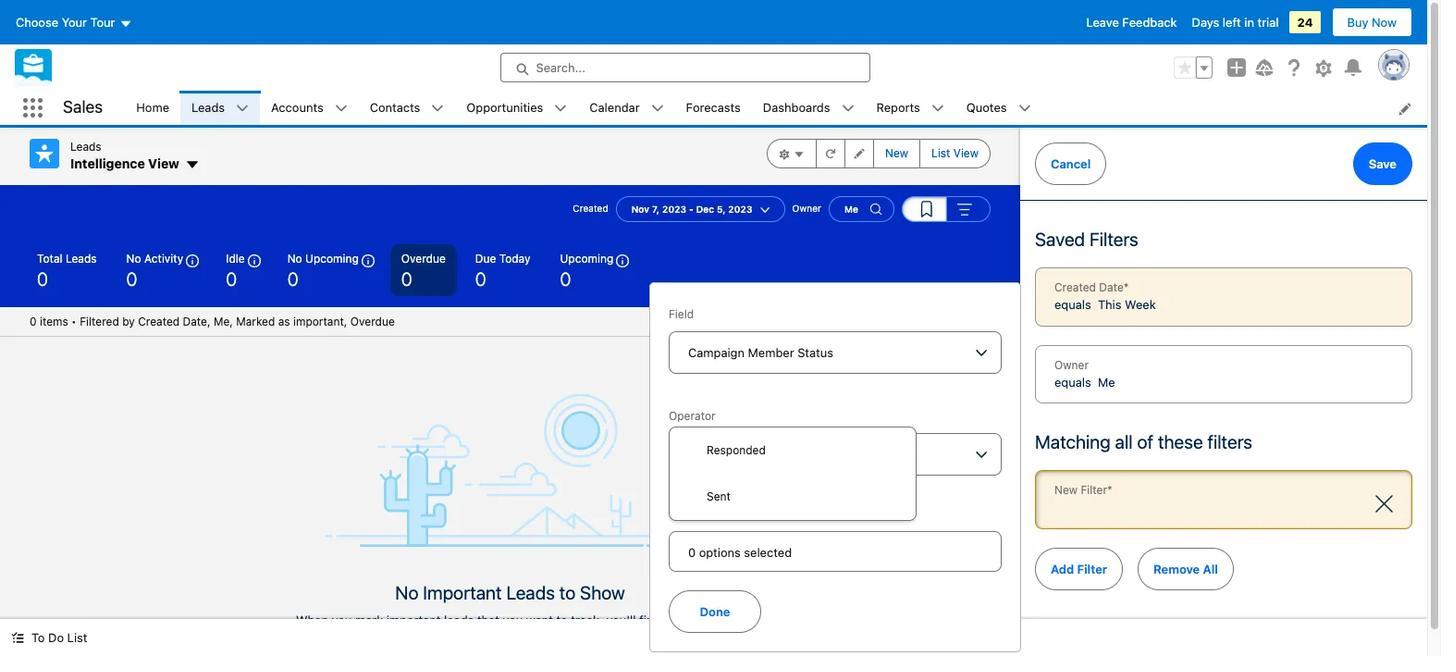 Task type: vqa. For each thing, say whether or not it's contained in the screenshot.
"This"
yes



Task type: locate. For each thing, give the bounding box(es) containing it.
text default image inside leads list item
[[236, 102, 249, 115]]

to
[[560, 582, 576, 603], [557, 612, 568, 627]]

1 horizontal spatial created
[[573, 203, 609, 214]]

leave feedback link
[[1087, 15, 1178, 30]]

week
[[1126, 297, 1157, 312]]

filters
[[1090, 229, 1139, 250]]

4 text default image from the left
[[842, 102, 855, 115]]

2 you from the left
[[503, 612, 523, 627]]

choose your tour button
[[15, 7, 133, 37]]

items
[[40, 314, 68, 328]]

leads inside list item
[[192, 100, 225, 115]]

marked
[[236, 314, 275, 328]]

1 equals from the top
[[1055, 297, 1092, 312]]

0 horizontal spatial me
[[845, 203, 859, 214]]

filter for new filter *
[[1081, 483, 1108, 497]]

1 horizontal spatial view
[[954, 146, 979, 160]]

list
[[125, 91, 1428, 125]]

3 text default image from the left
[[651, 102, 664, 115]]

created left the date
[[1055, 280, 1097, 294]]

1 horizontal spatial *
[[1124, 280, 1130, 294]]

text default image
[[236, 102, 249, 115], [335, 102, 348, 115], [651, 102, 664, 115], [842, 102, 855, 115]]

filter down "matching"
[[1081, 483, 1108, 497]]

contacts link
[[359, 91, 432, 125]]

now
[[1373, 15, 1398, 30]]

0 vertical spatial equals
[[1055, 297, 1092, 312]]

nov 7, 2023 - dec 5, 2023 button
[[616, 196, 785, 222]]

field
[[669, 307, 694, 321]]

idle
[[226, 251, 245, 265]]

you right that
[[503, 612, 523, 627]]

2 horizontal spatial created
[[1055, 280, 1097, 294]]

list right do
[[67, 630, 87, 645]]

text default image right calendar
[[651, 102, 664, 115]]

days left in trial
[[1193, 15, 1280, 30]]

1 horizontal spatial upcoming
[[560, 251, 614, 265]]

1 vertical spatial overdue
[[351, 314, 395, 328]]

1 horizontal spatial list
[[932, 146, 951, 160]]

intelligence
[[70, 155, 145, 171]]

1 text default image from the left
[[236, 102, 249, 115]]

0 items • filtered by created date, me, marked as important, overdue
[[30, 314, 395, 328]]

buy
[[1348, 15, 1369, 30]]

1 vertical spatial filter
[[1078, 561, 1108, 576]]

1 vertical spatial to
[[557, 612, 568, 627]]

cancel
[[1051, 156, 1091, 171]]

saved
[[1036, 229, 1086, 250]]

1 you from the left
[[332, 612, 352, 627]]

upcoming
[[305, 251, 359, 265], [560, 251, 614, 265]]

overdue
[[401, 251, 446, 265], [351, 314, 395, 328]]

leads up want
[[507, 582, 555, 603]]

add filter
[[1051, 561, 1108, 576]]

0 vertical spatial filter
[[1081, 483, 1108, 497]]

text default image right reports
[[932, 102, 945, 115]]

text default image down search... on the left top
[[555, 102, 568, 115]]

to up the track,
[[560, 582, 576, 603]]

Field button
[[669, 331, 1002, 374]]

due today 0
[[475, 251, 531, 289]]

equals up "matching"
[[1055, 374, 1092, 389]]

text default image down leads link
[[185, 158, 200, 172]]

0 horizontal spatial no
[[126, 251, 141, 265]]

view right intelligence on the top left
[[148, 155, 179, 171]]

0 horizontal spatial *
[[1108, 483, 1113, 497]]

equals
[[1055, 297, 1092, 312], [1055, 374, 1092, 389]]

text default image inside 'calendar' list item
[[651, 102, 664, 115]]

0 vertical spatial me
[[845, 203, 859, 214]]

-
[[689, 203, 694, 214]]

0 inside due today 0
[[475, 268, 487, 289]]

text default image inside to do list button
[[11, 631, 24, 644]]

text default image
[[432, 102, 445, 115], [555, 102, 568, 115], [932, 102, 945, 115], [1019, 102, 1031, 115], [185, 158, 200, 172], [11, 631, 24, 644]]

0 horizontal spatial owner
[[793, 203, 822, 214]]

contacts list item
[[359, 91, 456, 125]]

accounts list item
[[260, 91, 359, 125]]

text default image inside 'dashboards' list item
[[842, 102, 855, 115]]

dashboards link
[[752, 91, 842, 125]]

0 vertical spatial created
[[573, 203, 609, 214]]

me
[[845, 203, 859, 214], [1099, 374, 1116, 389]]

0 horizontal spatial new
[[886, 146, 909, 160]]

2023 right 5,
[[729, 203, 753, 214]]

group down "reports" link
[[767, 139, 991, 168]]

text default image for dashboards
[[842, 102, 855, 115]]

1 vertical spatial new
[[1055, 483, 1078, 497]]

text default image left accounts link
[[236, 102, 249, 115]]

text default image for reports
[[932, 102, 945, 115]]

today
[[500, 251, 531, 265]]

no upcoming
[[288, 251, 359, 265]]

due
[[475, 251, 496, 265]]

created right by on the left of page
[[138, 314, 180, 328]]

text default image right quotes at the top right
[[1019, 102, 1031, 115]]

your
[[62, 15, 87, 30]]

save
[[1369, 156, 1398, 171]]

owner left the me button
[[793, 203, 822, 214]]

dashboards list item
[[752, 91, 866, 125]]

2 text default image from the left
[[335, 102, 348, 115]]

add
[[1051, 561, 1075, 576]]

created for created
[[573, 203, 609, 214]]

24
[[1298, 15, 1314, 30]]

track,
[[571, 612, 603, 627]]

1 horizontal spatial 2023
[[729, 203, 753, 214]]

buy now button
[[1332, 7, 1413, 37]]

1 upcoming from the left
[[305, 251, 359, 265]]

text default image for opportunities
[[555, 102, 568, 115]]

matching
[[1036, 431, 1111, 453]]

all
[[1204, 561, 1219, 576]]

leads right home at the left top of the page
[[192, 100, 225, 115]]

1 vertical spatial created
[[1055, 280, 1097, 294]]

2 vertical spatial created
[[138, 314, 180, 328]]

group down list view button
[[902, 196, 991, 222]]

text default image for quotes
[[1019, 102, 1031, 115]]

1 horizontal spatial you
[[503, 612, 523, 627]]

to right want
[[557, 612, 568, 627]]

new filter *
[[1055, 483, 1113, 497]]

tour
[[90, 15, 115, 30]]

owner inside owner equals me
[[1055, 358, 1089, 372]]

new down "reports" link
[[886, 146, 909, 160]]

group down 'days'
[[1174, 56, 1213, 79]]

text default image inside accounts list item
[[335, 102, 348, 115]]

total leads 0
[[37, 251, 97, 289]]

filter inside button
[[1078, 561, 1108, 576]]

text default image left "reports" link
[[842, 102, 855, 115]]

leads link
[[181, 91, 236, 125]]

2023
[[663, 203, 687, 214], [729, 203, 753, 214]]

new button
[[874, 139, 921, 168]]

1 vertical spatial list
[[67, 630, 87, 645]]

text default image inside quotes list item
[[1019, 102, 1031, 115]]

buy now
[[1348, 15, 1398, 30]]

nov 7, 2023 - dec 5, 2023
[[632, 203, 753, 214]]

0 horizontal spatial view
[[148, 155, 179, 171]]

responded link
[[670, 428, 916, 474]]

show
[[580, 582, 625, 603]]

created left "nov" on the top of the page
[[573, 203, 609, 214]]

1 horizontal spatial owner
[[1055, 358, 1089, 372]]

1 vertical spatial owner
[[1055, 358, 1089, 372]]

owner down created date * equals this week
[[1055, 358, 1089, 372]]

options
[[699, 545, 741, 559]]

equals left this
[[1055, 297, 1092, 312]]

opportunities link
[[456, 91, 555, 125]]

no for activity
[[126, 251, 141, 265]]

1 horizontal spatial new
[[1055, 483, 1078, 497]]

no up important
[[395, 582, 419, 603]]

group
[[1174, 56, 1213, 79], [767, 139, 991, 168], [902, 196, 991, 222]]

no inside 'no important leads to show when you mark important leads that you want to track, you'll find them here.'
[[395, 582, 419, 603]]

*
[[1124, 280, 1130, 294], [1108, 483, 1113, 497]]

* up week
[[1124, 280, 1130, 294]]

1 horizontal spatial me
[[1099, 374, 1116, 389]]

2023 left -
[[663, 203, 687, 214]]

view
[[954, 146, 979, 160], [148, 155, 179, 171]]

0 horizontal spatial list
[[67, 630, 87, 645]]

new down "matching"
[[1055, 483, 1078, 497]]

no right "idle"
[[288, 251, 302, 265]]

leads right total
[[66, 251, 97, 265]]

filtered
[[80, 314, 119, 328]]

text default image inside opportunities list item
[[555, 102, 568, 115]]

0 vertical spatial *
[[1124, 280, 1130, 294]]

1 vertical spatial group
[[767, 139, 991, 168]]

1 vertical spatial *
[[1108, 483, 1113, 497]]

2 horizontal spatial no
[[395, 582, 419, 603]]

0 vertical spatial to
[[560, 582, 576, 603]]

overdue left due
[[401, 251, 446, 265]]

days
[[1193, 15, 1220, 30]]

reports
[[877, 100, 921, 115]]

0
[[37, 268, 48, 289], [126, 268, 137, 289], [226, 268, 237, 289], [288, 268, 299, 289], [401, 268, 412, 289], [475, 268, 487, 289], [560, 268, 571, 289], [30, 314, 37, 328], [689, 545, 696, 559]]

overdue 0
[[401, 251, 446, 289]]

me inside button
[[845, 203, 859, 214]]

0 vertical spatial owner
[[793, 203, 822, 214]]

list right new button
[[932, 146, 951, 160]]

0 vertical spatial list
[[932, 146, 951, 160]]

you
[[332, 612, 352, 627], [503, 612, 523, 627]]

0 vertical spatial new
[[886, 146, 909, 160]]

key performance indicators group
[[0, 244, 1021, 307]]

owner for owner equals me
[[1055, 358, 1089, 372]]

0 horizontal spatial upcoming
[[305, 251, 359, 265]]

upcoming right today
[[560, 251, 614, 265]]

•
[[71, 314, 77, 328]]

overdue inside key performance indicators group
[[401, 251, 446, 265]]

contacts
[[370, 100, 421, 115]]

list
[[932, 146, 951, 160], [67, 630, 87, 645]]

2 equals from the top
[[1055, 374, 1092, 389]]

text default image right accounts
[[335, 102, 348, 115]]

filter right add
[[1078, 561, 1108, 576]]

new for new filter *
[[1055, 483, 1078, 497]]

upcoming up important,
[[305, 251, 359, 265]]

overdue right important,
[[351, 314, 395, 328]]

leads up intelligence on the top left
[[70, 140, 101, 154]]

0 horizontal spatial you
[[332, 612, 352, 627]]

text default image left to
[[11, 631, 24, 644]]

0 vertical spatial overdue
[[401, 251, 446, 265]]

new inside button
[[886, 146, 909, 160]]

text default image right contacts at the left top
[[432, 102, 445, 115]]

text default image inside contacts list item
[[432, 102, 445, 115]]

1 horizontal spatial no
[[288, 251, 302, 265]]

view down quotes link
[[954, 146, 979, 160]]

1 vertical spatial me
[[1099, 374, 1116, 389]]

1 vertical spatial equals
[[1055, 374, 1092, 389]]

text default image for leads
[[236, 102, 249, 115]]

owner for owner
[[793, 203, 822, 214]]

text default image inside reports list item
[[932, 102, 945, 115]]

1 horizontal spatial overdue
[[401, 251, 446, 265]]

created inside created date * equals this week
[[1055, 280, 1097, 294]]

home link
[[125, 91, 181, 125]]

these
[[1159, 431, 1204, 453]]

you left mark
[[332, 612, 352, 627]]

accounts
[[271, 100, 324, 115]]

* inside created date * equals this week
[[1124, 280, 1130, 294]]

* for new filter *
[[1108, 483, 1113, 497]]

new
[[886, 146, 909, 160], [1055, 483, 1078, 497]]

no important leads to show when you mark important leads that you want to track, you'll find them here.
[[296, 582, 725, 627]]

0 horizontal spatial 2023
[[663, 203, 687, 214]]

this
[[1099, 297, 1122, 312]]

* for created date * equals this week
[[1124, 280, 1130, 294]]

no left activity
[[126, 251, 141, 265]]

2 2023 from the left
[[729, 203, 753, 214]]

view inside button
[[954, 146, 979, 160]]

calendar list item
[[579, 91, 675, 125]]

* down matching all of these filters
[[1108, 483, 1113, 497]]

remove all button
[[1138, 547, 1234, 590]]



Task type: describe. For each thing, give the bounding box(es) containing it.
find
[[640, 612, 661, 627]]

0 horizontal spatial overdue
[[351, 314, 395, 328]]

dec
[[697, 203, 715, 214]]

leave
[[1087, 15, 1120, 30]]

0 inside 'total leads 0'
[[37, 268, 48, 289]]

leads inside 'no important leads to show when you mark important leads that you want to track, you'll find them here.'
[[507, 582, 555, 603]]

nov
[[632, 203, 650, 214]]

of
[[1138, 431, 1154, 453]]

me,
[[214, 314, 233, 328]]

created date * equals this week
[[1055, 280, 1157, 312]]

left
[[1223, 15, 1242, 30]]

list inside button
[[932, 146, 951, 160]]

opportunities list item
[[456, 91, 579, 125]]

no for important
[[395, 582, 419, 603]]

trial
[[1258, 15, 1280, 30]]

cancel button
[[1036, 143, 1107, 185]]

done
[[700, 604, 731, 619]]

important
[[387, 612, 441, 627]]

owner equals me
[[1055, 358, 1116, 389]]

list view
[[932, 146, 979, 160]]

text default image for accounts
[[335, 102, 348, 115]]

filters
[[1208, 431, 1253, 453]]

dashboards
[[763, 100, 831, 115]]

member
[[748, 345, 795, 360]]

leads list item
[[181, 91, 260, 125]]

remove
[[1154, 561, 1201, 576]]

by
[[122, 314, 135, 328]]

no for upcoming
[[288, 251, 302, 265]]

them
[[664, 612, 693, 627]]

choose
[[16, 15, 58, 30]]

important,
[[293, 314, 347, 328]]

activity
[[144, 251, 183, 265]]

list containing home
[[125, 91, 1428, 125]]

remove all
[[1154, 561, 1219, 576]]

campaign
[[689, 345, 745, 360]]

list inside button
[[67, 630, 87, 645]]

1 2023 from the left
[[663, 203, 687, 214]]

value
[[669, 506, 700, 521]]

me inside owner equals me
[[1099, 374, 1116, 389]]

add filter button
[[1036, 547, 1124, 590]]

0 options selected button
[[669, 531, 1002, 572]]

group containing new
[[767, 139, 991, 168]]

0 items • filtered by created date, me, marked as important, overdue status
[[30, 314, 395, 328]]

equals inside owner equals me
[[1055, 374, 1092, 389]]

new for new
[[886, 146, 909, 160]]

quotes list item
[[956, 91, 1043, 125]]

date,
[[183, 314, 211, 328]]

leave feedback
[[1087, 15, 1178, 30]]

selected
[[744, 545, 792, 559]]

choose your tour
[[16, 15, 115, 30]]

view for list view
[[954, 146, 979, 160]]

when
[[296, 612, 329, 627]]

accounts link
[[260, 91, 335, 125]]

total
[[37, 251, 63, 265]]

field campaign member status
[[669, 307, 834, 360]]

date
[[1100, 280, 1124, 294]]

0 options selected
[[689, 545, 792, 559]]

operator
[[669, 409, 716, 423]]

text default image for contacts
[[432, 102, 445, 115]]

5,
[[717, 203, 726, 214]]

me button
[[829, 196, 895, 222]]

done button
[[669, 590, 762, 633]]

responded
[[707, 443, 766, 457]]

to
[[31, 630, 45, 645]]

leads inside 'total leads 0'
[[66, 251, 97, 265]]

7,
[[652, 203, 660, 214]]

0 vertical spatial group
[[1174, 56, 1213, 79]]

that
[[477, 612, 500, 627]]

matching all of these filters
[[1036, 431, 1253, 453]]

opportunities
[[467, 100, 544, 115]]

0 inside "overdue 0"
[[401, 268, 412, 289]]

you'll
[[607, 612, 636, 627]]

status
[[798, 345, 834, 360]]

equals inside created date * equals this week
[[1055, 297, 1092, 312]]

in
[[1245, 15, 1255, 30]]

to do list button
[[0, 619, 98, 656]]

sales
[[63, 97, 103, 117]]

to do list
[[31, 630, 87, 645]]

search... button
[[500, 53, 870, 82]]

sent
[[707, 490, 731, 503]]

saved filters
[[1036, 229, 1139, 250]]

reports list item
[[866, 91, 956, 125]]

list view button
[[920, 139, 991, 168]]

calendar link
[[579, 91, 651, 125]]

filter for add filter
[[1078, 561, 1108, 576]]

2 vertical spatial group
[[902, 196, 991, 222]]

0 horizontal spatial created
[[138, 314, 180, 328]]

all
[[1116, 431, 1133, 453]]

quotes
[[967, 100, 1007, 115]]

do
[[48, 630, 64, 645]]

intelligence view
[[70, 155, 179, 171]]

view for intelligence view
[[148, 155, 179, 171]]

text default image for calendar
[[651, 102, 664, 115]]

save button
[[1354, 143, 1413, 185]]

reports link
[[866, 91, 932, 125]]

created for created date * equals this week
[[1055, 280, 1097, 294]]

search...
[[536, 60, 586, 75]]

forecasts
[[686, 100, 741, 115]]

as
[[278, 314, 290, 328]]

2 upcoming from the left
[[560, 251, 614, 265]]

want
[[527, 612, 553, 627]]

0 inside popup button
[[689, 545, 696, 559]]

mark
[[355, 612, 383, 627]]



